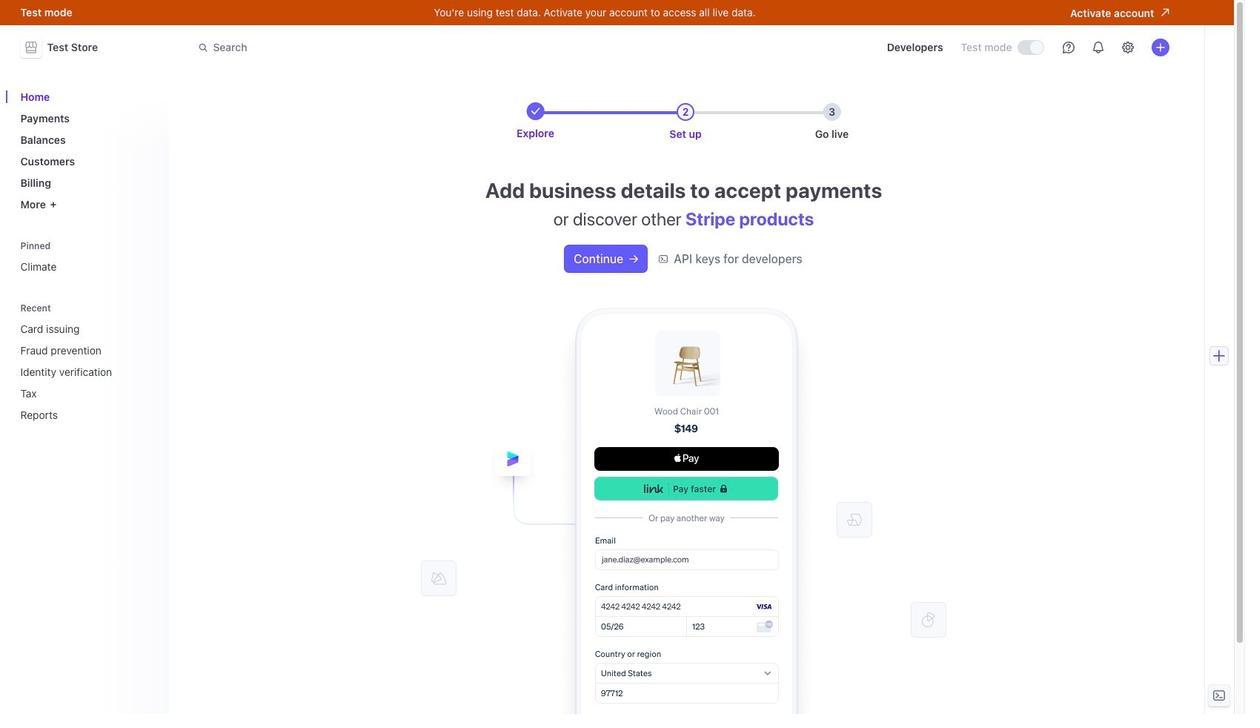 Task type: locate. For each thing, give the bounding box(es) containing it.
pinned element
[[14, 235, 160, 279]]

notifications image
[[1093, 42, 1104, 53]]

recent element
[[14, 298, 160, 427], [14, 317, 160, 427]]

help image
[[1063, 42, 1075, 53]]

settings image
[[1122, 42, 1134, 53]]

None search field
[[189, 34, 608, 61]]

2 recent element from the top
[[14, 317, 160, 427]]

Search text field
[[189, 34, 608, 61]]

clear history image
[[145, 304, 154, 313]]



Task type: describe. For each thing, give the bounding box(es) containing it.
1 recent element from the top
[[14, 298, 160, 427]]

svg image
[[630, 255, 639, 263]]

edit pins image
[[145, 241, 154, 250]]

core navigation links element
[[14, 85, 160, 217]]

Test mode checkbox
[[1018, 41, 1044, 54]]



Task type: vqa. For each thing, say whether or not it's contained in the screenshot.
Product
no



